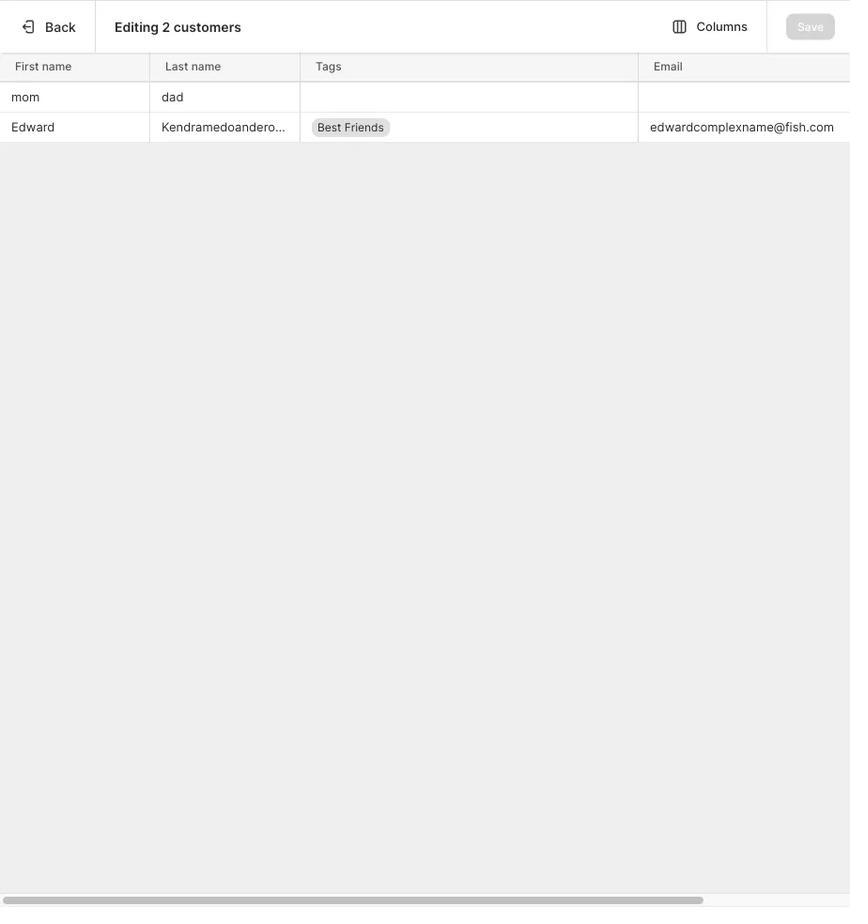 Task type: vqa. For each thing, say whether or not it's contained in the screenshot.
Discounts
no



Task type: describe. For each thing, give the bounding box(es) containing it.
editing 2 customers grid
[[0, 53, 850, 143]]

editing 2 customers
[[114, 19, 241, 35]]

best
[[317, 120, 341, 134]]

2
[[162, 19, 170, 35]]

home
[[45, 73, 79, 88]]

tags column header
[[301, 53, 642, 83]]

save button
[[786, 14, 835, 40]]

tags
[[316, 60, 342, 73]]

customers
[[174, 19, 241, 35]]

last name
[[165, 60, 221, 73]]

shopify image
[[38, 19, 96, 38]]

last
[[165, 60, 188, 73]]

cell inside row
[[301, 83, 639, 113]]

back link
[[0, 1, 95, 53]]

first
[[15, 60, 39, 73]]

first name column header
[[0, 53, 153, 83]]

editing
[[114, 19, 159, 35]]

name for first name
[[42, 60, 72, 73]]



Task type: locate. For each thing, give the bounding box(es) containing it.
email
[[654, 60, 683, 73]]

name right first
[[42, 60, 72, 73]]

name inside the last name column header
[[191, 60, 221, 73]]

1 horizontal spatial name
[[191, 60, 221, 73]]

1 name from the left
[[42, 60, 72, 73]]

cell
[[301, 83, 639, 113]]

friends
[[345, 120, 384, 134]]

name for last name
[[191, 60, 221, 73]]

2 name from the left
[[191, 60, 221, 73]]

last name column header
[[150, 53, 303, 83]]

best friends row
[[0, 110, 850, 143]]

1 row from the top
[[0, 53, 850, 83]]

back
[[45, 19, 76, 35]]

2 row from the top
[[0, 82, 850, 113]]

home link
[[11, 68, 214, 94]]

columns
[[696, 19, 748, 34]]

save
[[798, 20, 824, 33]]

name inside "first name" "column header"
[[42, 60, 72, 73]]

row
[[0, 53, 850, 83], [0, 82, 850, 113]]

first name
[[15, 60, 72, 73]]

row up best friends row
[[0, 53, 850, 83]]

row up "friends"
[[0, 82, 850, 113]]

best friends
[[317, 120, 384, 134]]

0 horizontal spatial name
[[42, 60, 72, 73]]

name right last
[[191, 60, 221, 73]]

name
[[42, 60, 72, 73], [191, 60, 221, 73]]

row containing first name
[[0, 53, 850, 83]]

columns button
[[661, 10, 759, 44]]



